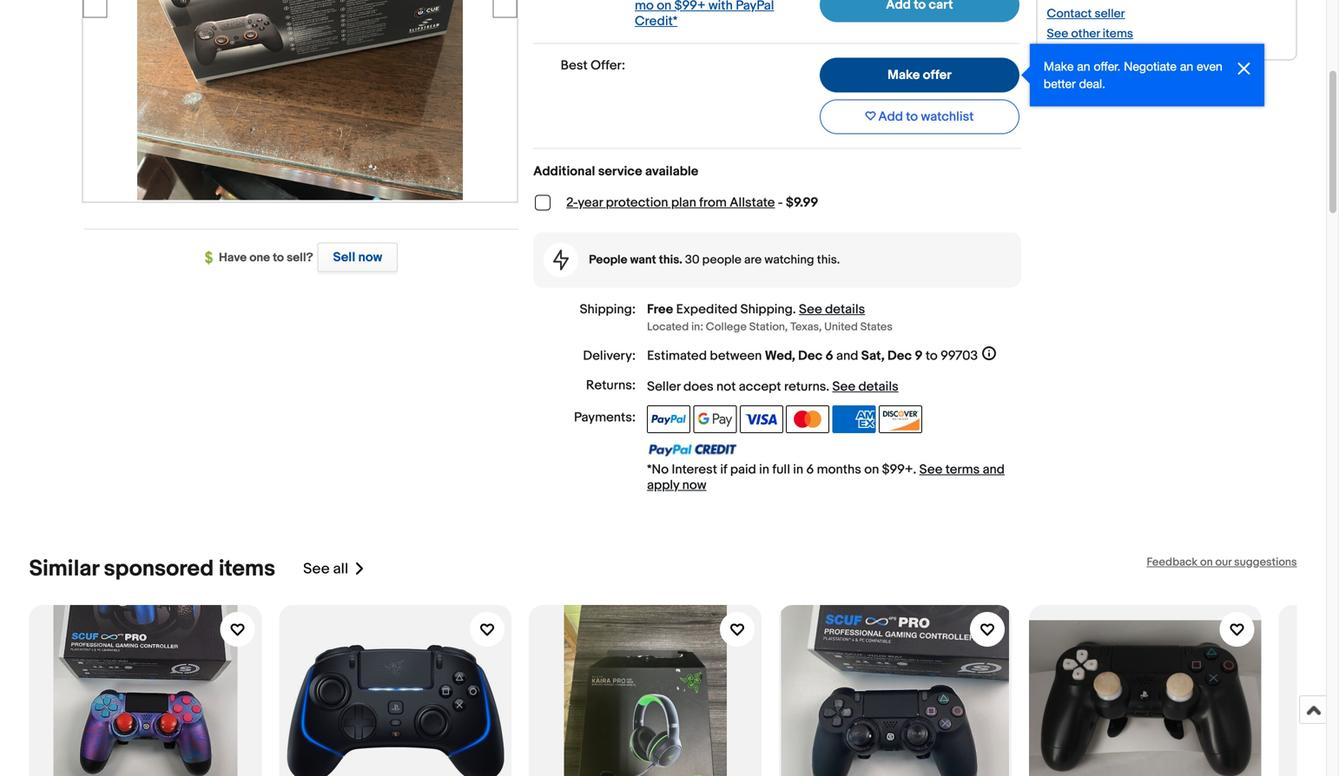 Task type: vqa. For each thing, say whether or not it's contained in the screenshot.
first the Oil from the right
no



Task type: describe. For each thing, give the bounding box(es) containing it.
*no
[[647, 462, 669, 478]]

shipping:
[[580, 302, 636, 317]]

to inside button
[[906, 109, 918, 125]]

college
[[706, 320, 747, 334]]

returns:
[[586, 378, 636, 393]]

have one to sell?
[[219, 251, 313, 265]]

estimated between wed, dec 6 and sat, dec 9 to 99703
[[647, 348, 978, 364]]

sell?
[[287, 251, 313, 265]]

sell now link
[[313, 243, 398, 272]]

see inside see terms and apply now
[[919, 462, 943, 478]]

suggestions
[[1234, 556, 1297, 569]]

sell now
[[333, 250, 382, 265]]

1 horizontal spatial on
[[1200, 556, 1213, 569]]

contact
[[1047, 6, 1092, 21]]

2-year protection plan from allstate - $9.99
[[566, 195, 818, 211]]

located
[[647, 320, 689, 334]]

feedback on our suggestions link
[[1147, 556, 1297, 569]]

seller
[[1095, 6, 1125, 21]]

see all link
[[303, 556, 366, 583]]

one
[[249, 251, 270, 265]]

shipping
[[740, 302, 793, 317]]

want
[[630, 253, 656, 267]]

does
[[684, 379, 714, 395]]

contact seller see other items
[[1047, 6, 1133, 41]]

2-
[[566, 195, 578, 211]]

feedback on our suggestions
[[1147, 556, 1297, 569]]

2 this. from the left
[[817, 253, 840, 267]]

offer:
[[591, 58, 625, 73]]

see inside free expedited shipping . see details located in: college station, texas, united states
[[799, 302, 822, 317]]

other
[[1071, 26, 1100, 41]]

watching
[[765, 253, 814, 267]]

2 an from the left
[[1180, 59, 1193, 73]]

contact seller link
[[1047, 6, 1125, 21]]

1 vertical spatial see details link
[[832, 379, 899, 395]]

0 vertical spatial see details link
[[799, 302, 865, 317]]

seller does not accept returns . see details
[[647, 379, 899, 395]]

feedback
[[1147, 556, 1198, 569]]

0 vertical spatial now
[[358, 250, 382, 265]]

offer.
[[1094, 59, 1121, 73]]

. inside free expedited shipping . see details located in: college station, texas, united states
[[793, 302, 796, 317]]

watchlist
[[921, 109, 974, 125]]

have
[[219, 251, 247, 265]]

$9.99
[[786, 195, 818, 211]]

best
[[561, 58, 588, 73]]

better
[[1044, 76, 1076, 91]]

see all
[[303, 560, 348, 578]]

0 horizontal spatial 6
[[806, 462, 814, 478]]

make offer link
[[820, 58, 1019, 92]]

sponsored
[[104, 556, 214, 583]]

our
[[1215, 556, 1232, 569]]

add to watchlist button
[[820, 99, 1019, 134]]

interest
[[672, 462, 717, 478]]

delivery:
[[583, 348, 636, 364]]

-
[[778, 195, 783, 211]]

0 vertical spatial and
[[836, 348, 858, 364]]

99703
[[941, 348, 978, 364]]

similar sponsored items
[[29, 556, 275, 583]]

sell
[[333, 250, 355, 265]]

people want this. 30 people are watching this.
[[589, 253, 840, 267]]

with details__icon image
[[553, 250, 569, 270]]

*no interest if paid in full in 6 months on $99+.
[[647, 462, 919, 478]]

negotiate
[[1124, 59, 1177, 73]]

make offer
[[888, 67, 952, 83]]

see terms and apply now
[[647, 462, 1005, 493]]

google pay image
[[693, 406, 737, 433]]

american express image
[[832, 406, 876, 433]]

year
[[578, 195, 603, 211]]

even
[[1197, 59, 1223, 73]]

1 vertical spatial to
[[273, 251, 284, 265]]

terms
[[946, 462, 980, 478]]

texas,
[[790, 320, 822, 334]]

make an offer. negotiate an even better deal.
[[1044, 59, 1223, 91]]

paid
[[730, 462, 756, 478]]

0 horizontal spatial on
[[864, 462, 879, 478]]

items inside contact seller see other items
[[1103, 26, 1133, 41]]

new - scuf envision pro wireless gaming controller for pc - steel gray - sealed - picture 2 of 3 image
[[137, 0, 463, 200]]

in:
[[691, 320, 703, 334]]

expedited
[[676, 302, 738, 317]]

2 in from the left
[[793, 462, 803, 478]]

similar
[[29, 556, 99, 583]]



Task type: locate. For each thing, give the bounding box(es) containing it.
1 horizontal spatial dec
[[888, 348, 912, 364]]

months
[[817, 462, 861, 478]]

an
[[1077, 59, 1090, 73], [1180, 59, 1193, 73]]

now inside see terms and apply now
[[682, 478, 707, 493]]

items left see all text field
[[219, 556, 275, 583]]

1 this. from the left
[[659, 253, 682, 267]]

1 horizontal spatial items
[[1103, 26, 1133, 41]]

$99+.
[[882, 462, 916, 478]]

on left $99+.
[[864, 462, 879, 478]]

see inside contact seller see other items
[[1047, 26, 1068, 41]]

dec
[[798, 348, 823, 364], [888, 348, 912, 364]]

full
[[772, 462, 790, 478]]

from
[[699, 195, 727, 211]]

6
[[825, 348, 833, 364], [806, 462, 814, 478]]

discover image
[[879, 406, 922, 433]]

see details link down sat,
[[832, 379, 899, 395]]

0 vertical spatial 6
[[825, 348, 833, 364]]

to right add on the top right of the page
[[906, 109, 918, 125]]

free
[[647, 302, 673, 317]]

0 horizontal spatial .
[[793, 302, 796, 317]]

paypal credit image
[[647, 443, 737, 457]]

in
[[759, 462, 769, 478], [793, 462, 803, 478]]

in right full
[[793, 462, 803, 478]]

offer
[[923, 67, 952, 83]]

1 horizontal spatial now
[[682, 478, 707, 493]]

6 down united
[[825, 348, 833, 364]]

now right 'sell'
[[358, 250, 382, 265]]

master card image
[[786, 406, 830, 433]]

1 vertical spatial items
[[219, 556, 275, 583]]

and inside see terms and apply now
[[983, 462, 1005, 478]]

make an offer. negotiate an even better deal. tooltip
[[1030, 44, 1264, 106]]

sat,
[[861, 348, 885, 364]]

visa image
[[740, 406, 783, 433]]

main content containing best offer:
[[533, 0, 1021, 493]]

0 horizontal spatial in
[[759, 462, 769, 478]]

this. left 30
[[659, 253, 682, 267]]

if
[[720, 462, 727, 478]]

see details link
[[799, 302, 865, 317], [832, 379, 899, 395]]

make for make offer
[[888, 67, 920, 83]]

0 horizontal spatial now
[[358, 250, 382, 265]]

details up united
[[825, 302, 865, 317]]

to right one
[[273, 251, 284, 265]]

returns
[[784, 379, 826, 395]]

not
[[717, 379, 736, 395]]

make inside make an offer. negotiate an even better deal.
[[1044, 59, 1074, 73]]

1 vertical spatial details
[[858, 379, 899, 395]]

9
[[915, 348, 923, 364]]

add to watchlist
[[878, 109, 974, 125]]

1 horizontal spatial an
[[1180, 59, 1193, 73]]

people
[[589, 253, 627, 267]]

united
[[824, 320, 858, 334]]

see details link up united
[[799, 302, 865, 317]]

see down contact
[[1047, 26, 1068, 41]]

see
[[1047, 26, 1068, 41], [799, 302, 822, 317], [832, 379, 856, 395], [919, 462, 943, 478], [303, 560, 330, 578]]

are
[[744, 253, 762, 267]]

deal.
[[1079, 76, 1105, 91]]

now
[[358, 250, 382, 265], [682, 478, 707, 493]]

2 vertical spatial to
[[926, 348, 938, 364]]

1 vertical spatial 6
[[806, 462, 814, 478]]

plan
[[671, 195, 696, 211]]

make left offer
[[888, 67, 920, 83]]

0 vertical spatial on
[[864, 462, 879, 478]]

to
[[906, 109, 918, 125], [273, 251, 284, 265], [926, 348, 938, 364]]

1 an from the left
[[1077, 59, 1090, 73]]

items down seller
[[1103, 26, 1133, 41]]

make for make an offer. negotiate an even better deal.
[[1044, 59, 1074, 73]]

on left our
[[1200, 556, 1213, 569]]

in left full
[[759, 462, 769, 478]]

1 vertical spatial .
[[826, 379, 829, 395]]

details down sat,
[[858, 379, 899, 395]]

states
[[860, 320, 893, 334]]

0 horizontal spatial dec
[[798, 348, 823, 364]]

1 horizontal spatial to
[[906, 109, 918, 125]]

station,
[[749, 320, 788, 334]]

protection
[[606, 195, 668, 211]]

see up the american express image
[[832, 379, 856, 395]]

paypal image
[[647, 406, 690, 433]]

and
[[836, 348, 858, 364], [983, 462, 1005, 478]]

to right 9
[[926, 348, 938, 364]]

0 horizontal spatial and
[[836, 348, 858, 364]]

add
[[878, 109, 903, 125]]

. up 'texas,' on the top of the page
[[793, 302, 796, 317]]

between
[[710, 348, 762, 364]]

1 horizontal spatial .
[[826, 379, 829, 395]]

0 horizontal spatial to
[[273, 251, 284, 265]]

an left even on the right top of the page
[[1180, 59, 1193, 73]]

0 horizontal spatial make
[[888, 67, 920, 83]]

0 vertical spatial items
[[1103, 26, 1133, 41]]

0 vertical spatial details
[[825, 302, 865, 317]]

details inside free expedited shipping . see details located in: college station, texas, united states
[[825, 302, 865, 317]]

allstate
[[730, 195, 775, 211]]

see terms and apply now link
[[647, 462, 1005, 493]]

main content
[[533, 0, 1021, 493]]

0 horizontal spatial items
[[219, 556, 275, 583]]

1 horizontal spatial make
[[1044, 59, 1074, 73]]

free expedited shipping . see details located in: college station, texas, united states
[[647, 302, 893, 334]]

wed,
[[765, 348, 795, 364]]

see left all
[[303, 560, 330, 578]]

best offer:
[[561, 58, 625, 73]]

1 horizontal spatial this.
[[817, 253, 840, 267]]

now right the apply
[[682, 478, 707, 493]]

1 horizontal spatial and
[[983, 462, 1005, 478]]

see up 'texas,' on the top of the page
[[799, 302, 822, 317]]

0 horizontal spatial this.
[[659, 253, 682, 267]]

see inside see all link
[[303, 560, 330, 578]]

people
[[702, 253, 742, 267]]

apply
[[647, 478, 679, 493]]

available
[[645, 164, 698, 179]]

see left the terms
[[919, 462, 943, 478]]

1 horizontal spatial 6
[[825, 348, 833, 364]]

30
[[685, 253, 700, 267]]

1 vertical spatial and
[[983, 462, 1005, 478]]

service
[[598, 164, 642, 179]]

payments:
[[574, 410, 636, 425]]

additional service available
[[533, 164, 698, 179]]

1 in from the left
[[759, 462, 769, 478]]

estimated
[[647, 348, 707, 364]]

dec down 'texas,' on the top of the page
[[798, 348, 823, 364]]

on
[[864, 462, 879, 478], [1200, 556, 1213, 569]]

items
[[1103, 26, 1133, 41], [219, 556, 275, 583]]

and left sat,
[[836, 348, 858, 364]]

dec left 9
[[888, 348, 912, 364]]

2 dec from the left
[[888, 348, 912, 364]]

make
[[1044, 59, 1074, 73], [888, 67, 920, 83]]

. down estimated between wed, dec 6 and sat, dec 9 to 99703
[[826, 379, 829, 395]]

1 vertical spatial now
[[682, 478, 707, 493]]

0 vertical spatial to
[[906, 109, 918, 125]]

and right the terms
[[983, 462, 1005, 478]]

additional
[[533, 164, 595, 179]]

all
[[333, 560, 348, 578]]

accept
[[739, 379, 781, 395]]

see other items link
[[1047, 26, 1133, 41]]

make up better
[[1044, 59, 1074, 73]]

seller
[[647, 379, 681, 395]]

an up "deal."
[[1077, 59, 1090, 73]]

this. right watching
[[817, 253, 840, 267]]

1 horizontal spatial in
[[793, 462, 803, 478]]

6 right full
[[806, 462, 814, 478]]

2 horizontal spatial to
[[926, 348, 938, 364]]

See all text field
[[303, 560, 348, 578]]

0 horizontal spatial an
[[1077, 59, 1090, 73]]

1 vertical spatial on
[[1200, 556, 1213, 569]]

0 vertical spatial .
[[793, 302, 796, 317]]

1 dec from the left
[[798, 348, 823, 364]]

dollar sign image
[[205, 251, 219, 265]]



